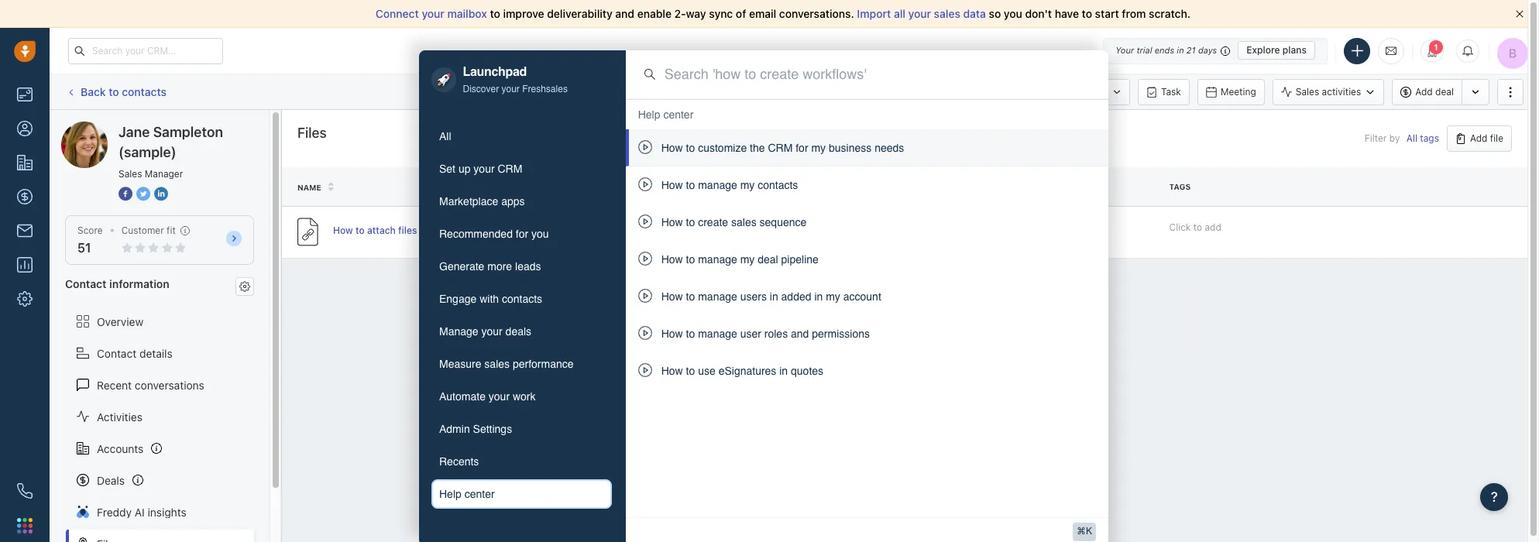 Task type: vqa. For each thing, say whether or not it's contained in the screenshot.
MARKETPLACE
yes



Task type: locate. For each thing, give the bounding box(es) containing it.
my down the
[[740, 179, 755, 191]]

sales inside list of options list box
[[731, 216, 757, 228]]

import
[[857, 7, 891, 20]]

51 button
[[77, 241, 91, 255]]

contacts for engage with contacts
[[502, 293, 542, 305]]

0 horizontal spatial sales
[[119, 168, 142, 180]]

1 vertical spatial for
[[516, 228, 528, 240]]

plans
[[1283, 44, 1307, 56]]

manage left user at the bottom left of page
[[698, 327, 737, 340]]

1 horizontal spatial you
[[1004, 7, 1022, 20]]

deal down 1 link
[[1436, 86, 1454, 98]]

create
[[698, 216, 728, 228]]

activities
[[97, 410, 143, 423]]

deal
[[1436, 86, 1454, 98], [758, 253, 778, 265]]

sampleton
[[153, 124, 223, 140]]

0 horizontal spatial click
[[809, 86, 830, 97]]

to left add
[[1194, 221, 1202, 233]]

0 vertical spatial deal
[[1436, 86, 1454, 98]]

sales up facebook circled icon
[[119, 168, 142, 180]]

sales left activities
[[1296, 86, 1319, 98]]

1
[[1434, 42, 1439, 52]]

your down launchpad
[[502, 84, 520, 95]]

contacts up manage your deals button
[[502, 293, 542, 305]]

2 manage from the top
[[698, 253, 737, 265]]

1 horizontal spatial crm
[[768, 142, 793, 154]]

help
[[638, 108, 660, 121], [638, 108, 660, 121], [439, 488, 462, 500]]

0 horizontal spatial sales
[[484, 358, 510, 370]]

contacts down how to customize the crm for my business needs
[[758, 179, 798, 191]]

explore plans
[[1247, 44, 1307, 56]]

0 vertical spatial crm
[[768, 142, 793, 154]]

customer
[[121, 225, 164, 236]]

sales
[[1296, 86, 1319, 98], [119, 168, 142, 180]]

k
[[1086, 526, 1092, 537]]

to for how to manage my contacts
[[686, 179, 695, 191]]

3 manage from the top
[[698, 290, 737, 303]]

for down marketplace apps button
[[516, 228, 528, 240]]

manage for in
[[698, 290, 737, 303]]

recent conversations
[[97, 378, 204, 392]]

with
[[480, 293, 499, 305]]

generate
[[439, 260, 484, 273]]

to right mailbox
[[490, 7, 500, 20]]

marketplace
[[439, 195, 498, 208]]

manage down klo
[[698, 253, 737, 265]]

how for how to use esignatures in quotes
[[661, 365, 683, 377]]

1 horizontal spatial sales
[[1296, 86, 1319, 98]]

connect your mailbox to improve deliverability and enable 2-way sync of email conversations. import all your sales data so you don't have to start from scratch.
[[376, 7, 1191, 20]]

recommended for you
[[439, 228, 549, 240]]

1 horizontal spatial add
[[1470, 132, 1488, 144]]

accounts
[[97, 442, 144, 455]]

to down brad klo
[[686, 253, 695, 265]]

for
[[796, 142, 808, 154], [516, 228, 528, 240]]

add left file
[[1470, 132, 1488, 144]]

to for how to manage user roles and permissions
[[686, 327, 695, 340]]

meeting button
[[1198, 79, 1265, 105]]

0 vertical spatial contacts
[[122, 85, 167, 98]]

2 vertical spatial contacts
[[502, 293, 542, 305]]

how to manage my deal pipeline
[[661, 253, 819, 265]]

phone image
[[17, 483, 33, 499]]

your
[[422, 7, 445, 20], [908, 7, 931, 20], [502, 84, 520, 95], [474, 163, 495, 175], [481, 325, 503, 338], [489, 390, 510, 403]]

close image
[[1516, 10, 1524, 18]]

your right all
[[908, 7, 931, 20]]

mng settings image
[[239, 281, 250, 292]]

tags
[[1169, 182, 1191, 192]]

1 vertical spatial crm
[[498, 163, 522, 175]]

sales up automate your work
[[484, 358, 510, 370]]

0 vertical spatial sales
[[1296, 86, 1319, 98]]

to left use
[[686, 365, 695, 377]]

0 vertical spatial contact
[[65, 278, 107, 291]]

4 manage from the top
[[698, 327, 737, 340]]

to for how to manage my deal pipeline
[[686, 253, 695, 265]]

to inside updates available. click to refresh. link
[[833, 86, 841, 97]]

to left attach
[[356, 225, 365, 236]]

to for how to manage users in added in my account
[[686, 290, 695, 303]]

help inside 'help center' button
[[439, 488, 462, 500]]

1 manage from the top
[[698, 179, 737, 191]]

sales right create
[[731, 216, 757, 228]]

data
[[963, 7, 986, 20]]

1 vertical spatial contact
[[97, 347, 137, 360]]

1 vertical spatial contacts
[[758, 179, 798, 191]]

you right so at right top
[[1004, 7, 1022, 20]]

how to attach files to contacts?
[[333, 225, 475, 236]]

freshworks switcher image
[[17, 518, 33, 534]]

in left 'quotes'
[[780, 365, 788, 377]]

owner
[[671, 183, 702, 192]]

crm inside list of options list box
[[768, 142, 793, 154]]

0 horizontal spatial crm
[[498, 163, 522, 175]]

how to manage users in added in my account
[[661, 290, 881, 303]]

to left refresh.
[[833, 86, 841, 97]]

1 vertical spatial click
[[1169, 221, 1191, 233]]

your
[[1116, 45, 1134, 55]]

name
[[297, 183, 321, 192]]

manage left users
[[698, 290, 737, 303]]

available.
[[765, 86, 806, 97]]

crm
[[768, 142, 793, 154], [498, 163, 522, 175]]

all button
[[431, 122, 612, 151]]

how to attach files to contacts? link
[[333, 224, 475, 240]]

click left add
[[1169, 221, 1191, 233]]

crm up apps
[[498, 163, 522, 175]]

1 vertical spatial sales
[[119, 168, 142, 180]]

your left "work"
[[489, 390, 510, 403]]

press-command-k-to-open-and-close element
[[1073, 523, 1096, 541]]

crm right the
[[768, 142, 793, 154]]

file
[[796, 183, 813, 192]]

to inside back to contacts link
[[109, 85, 119, 98]]

0 vertical spatial click
[[809, 86, 830, 97]]

all tags link
[[1407, 133, 1439, 144]]

⌘ k
[[1077, 526, 1092, 537]]

and left enable
[[615, 7, 635, 20]]

your left mailbox
[[422, 7, 445, 20]]

how inside 'link'
[[333, 225, 353, 236]]

deal inside list of options list box
[[758, 253, 778, 265]]

engage with contacts button
[[431, 284, 612, 314]]

roles
[[764, 327, 788, 340]]

2 vertical spatial sales
[[484, 358, 510, 370]]

measure
[[439, 358, 481, 370]]

manage for deal
[[698, 253, 737, 265]]

sales left data
[[934, 7, 960, 20]]

1 vertical spatial you
[[531, 228, 549, 240]]

contacts down "search your crm..." text field
[[122, 85, 167, 98]]

so
[[989, 7, 1001, 20]]

1 vertical spatial deal
[[758, 253, 778, 265]]

sales
[[934, 7, 960, 20], [731, 216, 757, 228], [484, 358, 510, 370]]

manage for contacts
[[698, 179, 737, 191]]

for up file
[[796, 142, 808, 154]]

your trial ends in 21 days
[[1116, 45, 1217, 55]]

1 horizontal spatial for
[[796, 142, 808, 154]]

manager
[[145, 168, 183, 180]]

1 horizontal spatial sales
[[731, 216, 757, 228]]

how for how to customize the crm for my business needs
[[661, 142, 683, 154]]

sales inside "jane sampleton (sample) sales manager"
[[119, 168, 142, 180]]

0 horizontal spatial deal
[[758, 253, 778, 265]]

0 vertical spatial sales
[[934, 7, 960, 20]]

all up 'set'
[[439, 130, 451, 143]]

0 horizontal spatial you
[[531, 228, 549, 240]]

contact down 51 button
[[65, 278, 107, 291]]

to up brad klo
[[686, 179, 695, 191]]

generate more leads
[[439, 260, 541, 273]]

deal left 'pipeline'
[[758, 253, 778, 265]]

filter by all tags
[[1365, 133, 1439, 144]]

filter
[[1365, 133, 1387, 144]]

phone element
[[9, 476, 40, 507]]

recents button
[[431, 447, 612, 476]]

0 vertical spatial for
[[796, 142, 808, 154]]

0 vertical spatial add
[[1416, 86, 1433, 98]]

0 horizontal spatial all
[[439, 130, 451, 143]]

manage your deals button
[[431, 317, 612, 346]]

contact information
[[65, 278, 169, 291]]

click to add
[[1169, 221, 1222, 233]]

to right back
[[109, 85, 119, 98]]

up
[[459, 163, 471, 175]]

0 horizontal spatial contacts
[[122, 85, 167, 98]]

pipeline
[[781, 253, 819, 265]]

to down how to manage my deal pipeline
[[686, 290, 695, 303]]

sales activities button
[[1273, 79, 1392, 105], [1273, 79, 1385, 105]]

center inside 'help center' button
[[465, 488, 495, 500]]

to left create
[[686, 216, 695, 228]]

1 horizontal spatial contacts
[[502, 293, 542, 305]]

task button
[[1138, 79, 1190, 105]]

1 vertical spatial add
[[1470, 132, 1488, 144]]

my up users
[[740, 253, 755, 265]]

list of options list box
[[626, 99, 1109, 389]]

2-
[[674, 7, 686, 20]]

manage
[[698, 179, 737, 191], [698, 253, 737, 265], [698, 290, 737, 303], [698, 327, 737, 340]]

admin settings button
[[431, 414, 612, 444]]

sync
[[709, 7, 733, 20]]

in left 21
[[1177, 45, 1184, 55]]

1 vertical spatial sales
[[731, 216, 757, 228]]

facebook circled image
[[119, 186, 132, 202]]

add
[[1416, 86, 1433, 98], [1470, 132, 1488, 144]]

all inside all button
[[439, 130, 451, 143]]

all right by
[[1407, 133, 1418, 144]]

you up "leads"
[[531, 228, 549, 240]]

score 51
[[77, 225, 103, 255]]

call link
[[971, 79, 1019, 105]]

tab list
[[431, 122, 612, 509]]

way
[[686, 7, 706, 20]]

contact up recent
[[97, 347, 137, 360]]

contact details
[[97, 347, 173, 360]]

1 horizontal spatial click
[[1169, 221, 1191, 233]]

click
[[809, 86, 830, 97], [1169, 221, 1191, 233]]

jane sampleton (sample) sales manager
[[119, 124, 223, 180]]

in right added at the bottom of the page
[[814, 290, 823, 303]]

apps
[[501, 195, 525, 208]]

trial
[[1137, 45, 1152, 55]]

to left user at the bottom left of page
[[686, 327, 695, 340]]

add down 1 link
[[1416, 86, 1433, 98]]

to left customize at top
[[686, 142, 695, 154]]

how to manage user roles and permissions
[[661, 327, 870, 340]]

activities
[[1322, 86, 1361, 98]]

0 horizontal spatial add
[[1416, 86, 1433, 98]]

1 vertical spatial and
[[791, 327, 809, 340]]

customize
[[698, 142, 747, 154]]

by
[[1390, 133, 1400, 144]]

0 vertical spatial and
[[615, 7, 635, 20]]

help center
[[638, 108, 694, 121], [638, 108, 694, 121], [439, 488, 495, 500]]

how for how to attach files to contacts?
[[333, 225, 353, 236]]

to right files
[[420, 225, 429, 236]]

deliverability
[[547, 7, 613, 20]]

set up your crm
[[439, 163, 522, 175]]

how for how to manage users in added in my account
[[661, 290, 683, 303]]

to for back to contacts
[[109, 85, 119, 98]]

1 horizontal spatial deal
[[1436, 86, 1454, 98]]

help center button
[[431, 480, 612, 509]]

manage up create
[[698, 179, 737, 191]]

0 horizontal spatial for
[[516, 228, 528, 240]]

don't
[[1025, 7, 1052, 20]]

1 horizontal spatial and
[[791, 327, 809, 340]]

21
[[1187, 45, 1196, 55]]

business
[[829, 142, 872, 154]]

and right roles
[[791, 327, 809, 340]]

send email image
[[1386, 44, 1397, 57]]

(sample)
[[119, 144, 176, 160]]

help center heading
[[638, 107, 694, 122], [638, 107, 694, 122]]

contacts inside button
[[502, 293, 542, 305]]

2 horizontal spatial contacts
[[758, 179, 798, 191]]

click right available.
[[809, 86, 830, 97]]

marketplace apps
[[439, 195, 525, 208]]

add deal button
[[1392, 79, 1462, 105]]



Task type: describe. For each thing, give the bounding box(es) containing it.
start
[[1095, 7, 1119, 20]]

crm inside button
[[498, 163, 522, 175]]

your inside the launchpad discover your freshsales
[[502, 84, 520, 95]]

information
[[109, 278, 169, 291]]

quotes
[[791, 365, 824, 377]]

recommended for you button
[[431, 219, 612, 249]]

settings
[[473, 423, 512, 435]]

fit
[[167, 225, 176, 236]]

measure sales performance
[[439, 358, 574, 370]]

scratch.
[[1149, 7, 1191, 20]]

ends
[[1155, 45, 1175, 55]]

how for how to create sales sequence
[[661, 216, 683, 228]]

freddy ai insights
[[97, 506, 187, 519]]

set up your crm button
[[431, 154, 612, 184]]

sms button
[[1053, 79, 1104, 105]]

recents
[[439, 456, 479, 468]]

use
[[698, 365, 716, 377]]

klo
[[694, 226, 708, 238]]

email
[[749, 7, 776, 20]]

insights
[[148, 506, 187, 519]]

connect
[[376, 7, 419, 20]]

back
[[81, 85, 106, 98]]

my left business
[[811, 142, 826, 154]]

to for how to customize the crm for my business needs
[[686, 142, 695, 154]]

call button
[[971, 79, 1019, 105]]

contacts inside list of options list box
[[758, 179, 798, 191]]

contact for contact details
[[97, 347, 137, 360]]

mailbox
[[447, 7, 487, 20]]

connect your mailbox link
[[376, 7, 490, 20]]

my left account
[[826, 290, 840, 303]]

you inside button
[[531, 228, 549, 240]]

help center inside list of options list box
[[638, 108, 694, 121]]

to for how to attach files to contacts?
[[356, 225, 365, 236]]

overview
[[97, 315, 143, 328]]

to for how to create sales sequence
[[686, 216, 695, 228]]

help inside list of options list box
[[638, 108, 660, 121]]

users
[[740, 290, 767, 303]]

Search 'how to create workflows' field
[[664, 64, 1090, 84]]

email button
[[909, 79, 964, 105]]

work
[[513, 390, 536, 403]]

conversations
[[135, 378, 204, 392]]

help center heading inside list of options list box
[[638, 107, 694, 122]]

back to contacts
[[81, 85, 167, 98]]

contact for contact information
[[65, 278, 107, 291]]

discover
[[463, 84, 499, 95]]

help center inside button
[[439, 488, 495, 500]]

enable
[[637, 7, 672, 20]]

in right users
[[770, 290, 778, 303]]

for inside button
[[516, 228, 528, 240]]

link
[[796, 226, 814, 238]]

0 horizontal spatial and
[[615, 7, 635, 20]]

email
[[932, 86, 955, 97]]

manage
[[439, 325, 478, 338]]

Search your CRM... text field
[[68, 38, 223, 64]]

more
[[487, 260, 512, 273]]

add file
[[1470, 132, 1504, 144]]

your right the up
[[474, 163, 495, 175]]

twitter circled image
[[136, 186, 150, 202]]

manage your deals
[[439, 325, 531, 338]]

center inside the help center heading
[[663, 108, 694, 121]]

ai
[[135, 506, 145, 519]]

sms
[[1076, 86, 1096, 97]]

file type
[[796, 183, 836, 192]]

to left "start"
[[1082, 7, 1092, 20]]

sales inside button
[[484, 358, 510, 370]]

type
[[815, 183, 836, 192]]

files
[[398, 225, 417, 236]]

add for add deal
[[1416, 86, 1433, 98]]

how for how to manage user roles and permissions
[[661, 327, 683, 340]]

1 horizontal spatial all
[[1407, 133, 1418, 144]]

needs
[[875, 142, 904, 154]]

0 vertical spatial you
[[1004, 7, 1022, 20]]

have
[[1055, 7, 1079, 20]]

for inside list of options list box
[[796, 142, 808, 154]]

added
[[781, 290, 811, 303]]

updates available. click to refresh. link
[[703, 77, 886, 106]]

measure sales performance button
[[431, 349, 612, 379]]

generate more leads button
[[431, 252, 612, 281]]

how for how to manage my contacts
[[661, 179, 683, 191]]

deal inside button
[[1436, 86, 1454, 98]]

freshsales
[[522, 84, 568, 95]]

back to contacts link
[[65, 80, 167, 104]]

recommended
[[439, 228, 513, 240]]

51
[[77, 241, 91, 255]]

attach
[[367, 225, 396, 236]]

linkedin circled image
[[154, 186, 168, 202]]

your left "deals"
[[481, 325, 503, 338]]

add file button
[[1447, 125, 1512, 152]]

tab list containing all
[[431, 122, 612, 509]]

the
[[750, 142, 765, 154]]

to for click to add
[[1194, 221, 1202, 233]]

how to create sales sequence
[[661, 216, 807, 228]]

to for how to use esignatures in quotes
[[686, 365, 695, 377]]

brad
[[671, 226, 692, 238]]

updates available. click to refresh.
[[726, 86, 878, 97]]

files
[[297, 125, 327, 141]]

conversations.
[[779, 7, 854, 20]]

set
[[439, 163, 456, 175]]

add for add file
[[1470, 132, 1488, 144]]

1 link
[[1421, 39, 1444, 62]]

from
[[1122, 7, 1146, 20]]

engage
[[439, 293, 477, 305]]

add
[[1205, 221, 1222, 233]]

contacts for back to contacts
[[122, 85, 167, 98]]

manage for roles
[[698, 327, 737, 340]]

automate
[[439, 390, 486, 403]]

launchpad discover your freshsales
[[463, 65, 568, 95]]

how for how to manage my deal pipeline
[[661, 253, 683, 265]]

admin
[[439, 423, 470, 435]]

meeting
[[1221, 86, 1256, 97]]

and inside list of options list box
[[791, 327, 809, 340]]

task
[[1161, 86, 1181, 97]]

user
[[740, 327, 761, 340]]

2 horizontal spatial sales
[[934, 7, 960, 20]]



